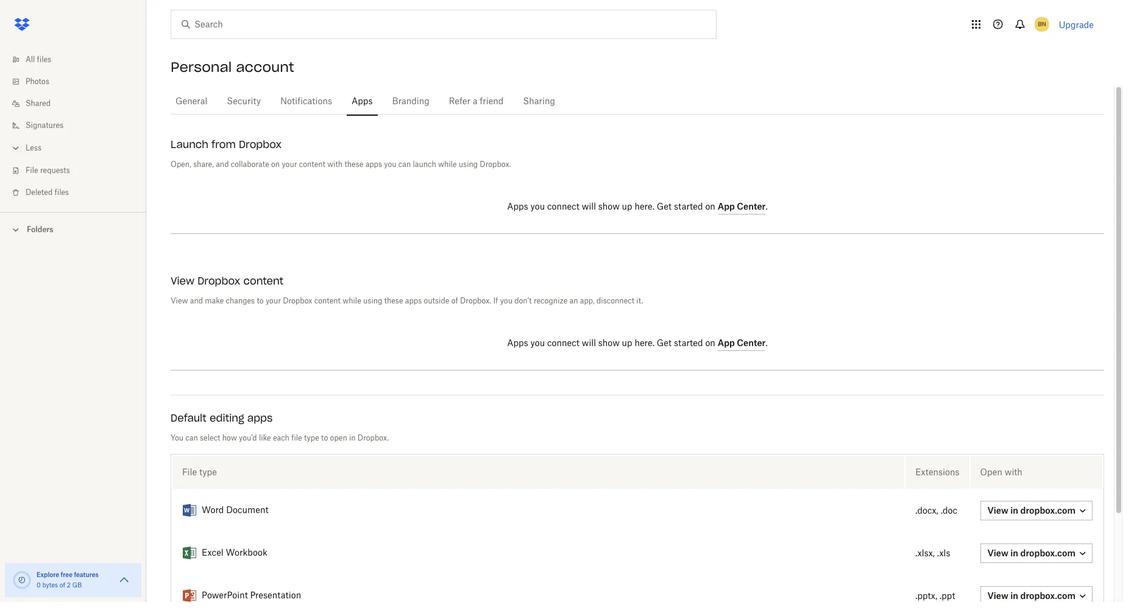 Task type: vqa. For each thing, say whether or not it's contained in the screenshot.
the bottom the here.
yes



Task type: describe. For each thing, give the bounding box(es) containing it.
shared link
[[10, 93, 146, 115]]

started inside "apps you connect will show up here. get started on app center ."
[[674, 339, 703, 348]]

0
[[37, 583, 41, 589]]

app inside open, share, and collaborate on your content with these apps you can launch while using dropbox. apps you connect will show up here. get started on app center .
[[718, 201, 735, 211]]

0 horizontal spatial can
[[185, 435, 198, 442]]

apps for apps you connect will show up here. get started on app center .
[[507, 339, 528, 348]]

photos
[[26, 78, 49, 85]]

changes
[[226, 297, 255, 305]]

general tab
[[171, 87, 212, 116]]

personal account
[[171, 59, 294, 76]]

disconnect
[[597, 297, 635, 305]]

shared
[[26, 100, 51, 107]]

1 vertical spatial content
[[243, 275, 283, 287]]

2 vertical spatial dropbox
[[283, 297, 312, 305]]

1 vertical spatial these
[[384, 297, 403, 305]]

on inside "apps you connect will show up here. get started on app center ."
[[705, 339, 715, 348]]

file
[[291, 435, 302, 442]]

powerpoint
[[202, 592, 248, 600]]

center inside open, share, and collaborate on your content with these apps you can launch while using dropbox. apps you connect will show up here. get started on app center .
[[737, 201, 766, 211]]

notifications
[[280, 98, 332, 106]]

friend
[[480, 98, 504, 106]]

up inside "apps you connect will show up here. get started on app center ."
[[622, 339, 632, 348]]

excel workbook
[[202, 549, 267, 558]]

these inside open, share, and collaborate on your content with these apps you can launch while using dropbox. apps you connect will show up here. get started on app center .
[[345, 161, 363, 168]]

you'd
[[239, 435, 257, 442]]

up inside open, share, and collaborate on your content with these apps you can launch while using dropbox. apps you connect will show up here. get started on app center .
[[622, 203, 632, 211]]

file requests
[[26, 167, 70, 174]]

while inside open, share, and collaborate on your content with these apps you can launch while using dropbox. apps you connect will show up here. get started on app center .
[[438, 161, 457, 168]]

free
[[61, 571, 73, 578]]

apps tab
[[347, 87, 378, 116]]

get inside "apps you connect will show up here. get started on app center ."
[[657, 339, 672, 348]]

will inside open, share, and collaborate on your content with these apps you can launch while using dropbox. apps you connect will show up here. get started on app center .
[[582, 203, 596, 211]]

connect inside "apps you connect will show up here. get started on app center ."
[[547, 339, 580, 348]]

template stateless image for powerpoint presentation
[[182, 589, 197, 602]]

general
[[176, 98, 207, 106]]

2 app from the top
[[718, 338, 735, 348]]

launch
[[413, 161, 436, 168]]

requests
[[40, 167, 70, 174]]

collaborate
[[231, 161, 269, 168]]

tab list containing general
[[171, 85, 1104, 116]]

1 vertical spatial and
[[190, 297, 203, 305]]

account
[[236, 59, 294, 76]]

branding
[[392, 98, 430, 106]]

. inside open, share, and collaborate on your content with these apps you can launch while using dropbox. apps you connect will show up here. get started on app center .
[[766, 203, 768, 211]]

document
[[226, 506, 268, 515]]

word document
[[202, 506, 268, 515]]

upgrade link
[[1059, 19, 1094, 30]]

2 center from the top
[[737, 338, 766, 348]]

make
[[205, 297, 224, 305]]

.pptx, .ppt
[[916, 592, 955, 601]]

personal
[[171, 59, 232, 76]]

recognize
[[534, 297, 568, 305]]

app center link for dropbox
[[718, 201, 766, 215]]

word
[[202, 506, 224, 515]]

default editing apps
[[171, 412, 273, 424]]

connect inside open, share, and collaborate on your content with these apps you can launch while using dropbox. apps you connect will show up here. get started on app center .
[[547, 203, 580, 211]]

workbook
[[226, 549, 267, 558]]

2 horizontal spatial apps
[[405, 297, 422, 305]]

dropbox image
[[10, 12, 34, 37]]

deleted files link
[[10, 182, 146, 204]]

1 vertical spatial on
[[705, 203, 715, 211]]

content inside open, share, and collaborate on your content with these apps you can launch while using dropbox. apps you connect will show up here. get started on app center .
[[299, 161, 325, 168]]

signatures link
[[10, 115, 146, 137]]

app,
[[580, 297, 595, 305]]

a
[[473, 98, 478, 106]]

open
[[980, 467, 1003, 477]]

each
[[273, 435, 289, 442]]

.xlsx, .xls
[[916, 549, 951, 558]]

extensions
[[916, 467, 960, 477]]

apps for apps
[[352, 98, 373, 106]]

outside
[[424, 297, 449, 305]]

your for you
[[266, 297, 281, 305]]

editing
[[210, 412, 244, 424]]

and inside open, share, and collaborate on your content with these apps you can launch while using dropbox. apps you connect will show up here. get started on app center .
[[216, 161, 229, 168]]

upgrade
[[1059, 19, 1094, 30]]

open, share, and collaborate on your content with these apps you can launch while using dropbox. apps you connect will show up here. get started on app center .
[[171, 161, 768, 211]]

.pptx,
[[916, 592, 938, 601]]

open
[[330, 435, 347, 442]]

view dropbox content
[[171, 275, 283, 287]]

sharing
[[523, 98, 555, 106]]

if
[[493, 297, 498, 305]]

0 vertical spatial type
[[304, 435, 319, 442]]

.doc
[[941, 507, 958, 515]]

started inside open, share, and collaborate on your content with these apps you can launch while using dropbox. apps you connect will show up here. get started on app center .
[[674, 203, 703, 211]]

refer a friend
[[449, 98, 504, 106]]

file type
[[182, 467, 217, 477]]

open,
[[171, 161, 191, 168]]

branding tab
[[387, 87, 434, 116]]

2 vertical spatial content
[[314, 297, 341, 305]]

photos link
[[10, 71, 146, 93]]

it.
[[637, 297, 643, 305]]

.xlsx,
[[916, 549, 935, 558]]

from
[[212, 138, 236, 151]]

.ppt
[[940, 592, 955, 601]]

all
[[26, 56, 35, 63]]

files for deleted files
[[55, 189, 69, 196]]

. inside "apps you connect will show up here. get started on app center ."
[[766, 339, 768, 348]]

quota usage element
[[12, 570, 32, 590]]

default
[[171, 412, 207, 424]]

gb
[[72, 583, 82, 589]]

launch
[[171, 138, 208, 151]]

.docx, .doc
[[916, 507, 958, 515]]

0 vertical spatial on
[[271, 161, 280, 168]]

don't
[[515, 297, 532, 305]]

2
[[67, 583, 71, 589]]

view for view and make changes to your dropbox content while using these apps outside of dropbox. if you don't recognize an app, disconnect it.
[[171, 297, 188, 305]]

dropbox. inside open, share, and collaborate on your content with these apps you can launch while using dropbox. apps you connect will show up here. get started on app center .
[[480, 161, 511, 168]]

1 horizontal spatial with
[[1005, 467, 1023, 477]]



Task type: locate. For each thing, give the bounding box(es) containing it.
show inside "apps you connect will show up here. get started on app center ."
[[598, 339, 620, 348]]

folders
[[27, 225, 53, 234]]

security
[[227, 98, 261, 106]]

can left launch
[[399, 161, 411, 168]]

app
[[718, 201, 735, 211], [718, 338, 735, 348]]

file down 'you'
[[182, 467, 197, 477]]

dropbox right changes
[[283, 297, 312, 305]]

files right deleted
[[55, 189, 69, 196]]

0 horizontal spatial files
[[37, 56, 51, 63]]

0 horizontal spatial type
[[199, 467, 217, 477]]

0 vertical spatial will
[[582, 203, 596, 211]]

signatures
[[26, 122, 63, 129]]

1 horizontal spatial these
[[384, 297, 403, 305]]

2 . from the top
[[766, 339, 768, 348]]

apps left launch
[[365, 161, 382, 168]]

dropbox up "collaborate"
[[239, 138, 282, 151]]

1 vertical spatial template stateless image
[[182, 589, 197, 602]]

here. inside "apps you connect will show up here. get started on app center ."
[[635, 339, 655, 348]]

1 vertical spatial with
[[1005, 467, 1023, 477]]

type right file
[[304, 435, 319, 442]]

apps inside open, share, and collaborate on your content with these apps you can launch while using dropbox. apps you connect will show up here. get started on app center .
[[507, 203, 528, 211]]

apps
[[365, 161, 382, 168], [405, 297, 422, 305], [247, 412, 273, 424]]

0 vertical spatial using
[[459, 161, 478, 168]]

with
[[327, 161, 343, 168], [1005, 467, 1023, 477]]

0 horizontal spatial using
[[363, 297, 382, 305]]

1 show from the top
[[598, 203, 620, 211]]

refer
[[449, 98, 471, 106]]

security tab
[[222, 87, 266, 116]]

1 horizontal spatial to
[[321, 435, 328, 442]]

0 vertical spatial show
[[598, 203, 620, 211]]

1 vertical spatial .
[[766, 339, 768, 348]]

files inside "link"
[[37, 56, 51, 63]]

files right the all
[[37, 56, 51, 63]]

select
[[200, 435, 220, 442]]

features
[[74, 571, 99, 578]]

and left make
[[190, 297, 203, 305]]

1 app center link from the top
[[718, 201, 766, 215]]

2 vertical spatial apps
[[247, 412, 273, 424]]

2 template stateless image from the top
[[182, 589, 197, 602]]

tab list
[[171, 85, 1104, 116]]

launch from dropbox
[[171, 138, 282, 151]]

1 connect from the top
[[547, 203, 580, 211]]

1 . from the top
[[766, 203, 768, 211]]

refer a friend tab
[[444, 87, 509, 116]]

1 vertical spatial apps
[[405, 297, 422, 305]]

template stateless image
[[182, 503, 197, 518]]

0 horizontal spatial with
[[327, 161, 343, 168]]

open with
[[980, 467, 1023, 477]]

and right share,
[[216, 161, 229, 168]]

center
[[737, 201, 766, 211], [737, 338, 766, 348]]

deleted files
[[26, 189, 69, 196]]

1 vertical spatial get
[[657, 339, 672, 348]]

show inside open, share, and collaborate on your content with these apps you can launch while using dropbox. apps you connect will show up here. get started on app center .
[[598, 203, 620, 211]]

1 center from the top
[[737, 201, 766, 211]]

to left open
[[321, 435, 328, 442]]

1 horizontal spatial type
[[304, 435, 319, 442]]

1 vertical spatial dropbox
[[198, 275, 240, 287]]

.
[[766, 203, 768, 211], [766, 339, 768, 348]]

0 vertical spatial get
[[657, 203, 672, 211]]

of right outside
[[451, 297, 458, 305]]

view and make changes to your dropbox content while using these apps outside of dropbox. if you don't recognize an app, disconnect it.
[[171, 297, 643, 305]]

view for view dropbox content
[[171, 275, 195, 287]]

to
[[257, 297, 264, 305], [321, 435, 328, 442]]

apps you connect will show up here. get started on app center .
[[507, 338, 768, 348]]

1 vertical spatial view
[[171, 297, 188, 305]]

1 vertical spatial connect
[[547, 339, 580, 348]]

template stateless image left excel
[[182, 546, 197, 561]]

1 horizontal spatial while
[[438, 161, 457, 168]]

1 horizontal spatial files
[[55, 189, 69, 196]]

1 vertical spatial will
[[582, 339, 596, 348]]

explore
[[37, 571, 59, 578]]

0 vertical spatial content
[[299, 161, 325, 168]]

file
[[26, 167, 38, 174], [182, 467, 197, 477]]

view
[[171, 275, 195, 287], [171, 297, 188, 305]]

powerpoint presentation
[[202, 592, 301, 600]]

file down less
[[26, 167, 38, 174]]

0 vertical spatial center
[[737, 201, 766, 211]]

1 vertical spatial files
[[55, 189, 69, 196]]

all files link
[[10, 49, 146, 71]]

apps inside apps tab
[[352, 98, 373, 106]]

1 vertical spatial here.
[[635, 339, 655, 348]]

type down select
[[199, 467, 217, 477]]

1 horizontal spatial your
[[282, 161, 297, 168]]

2 vertical spatial apps
[[507, 339, 528, 348]]

of
[[451, 297, 458, 305], [60, 583, 65, 589]]

0 vertical spatial started
[[674, 203, 703, 211]]

2 here. from the top
[[635, 339, 655, 348]]

.xls
[[937, 549, 951, 558]]

1 horizontal spatial and
[[216, 161, 229, 168]]

file for file requests
[[26, 167, 38, 174]]

here. inside open, share, and collaborate on your content with these apps you can launch while using dropbox. apps you connect will show up here. get started on app center .
[[635, 203, 655, 211]]

1 vertical spatial using
[[363, 297, 382, 305]]

explore free features 0 bytes of 2 gb
[[37, 571, 99, 589]]

you inside "apps you connect will show up here. get started on app center ."
[[531, 339, 545, 348]]

your
[[282, 161, 297, 168], [266, 297, 281, 305]]

0 vertical spatial view
[[171, 275, 195, 287]]

you
[[384, 161, 397, 168], [531, 203, 545, 211], [500, 297, 513, 305], [531, 339, 545, 348]]

your right changes
[[266, 297, 281, 305]]

how
[[222, 435, 237, 442]]

2 connect from the top
[[547, 339, 580, 348]]

1 vertical spatial started
[[674, 339, 703, 348]]

your for apps
[[282, 161, 297, 168]]

0 vertical spatial of
[[451, 297, 458, 305]]

0 vertical spatial and
[[216, 161, 229, 168]]

0 horizontal spatial apps
[[247, 412, 273, 424]]

0 vertical spatial while
[[438, 161, 457, 168]]

with inside open, share, and collaborate on your content with these apps you can launch while using dropbox. apps you connect will show up here. get started on app center .
[[327, 161, 343, 168]]

get inside open, share, and collaborate on your content with these apps you can launch while using dropbox. apps you connect will show up here. get started on app center .
[[657, 203, 672, 211]]

1 started from the top
[[674, 203, 703, 211]]

2 vertical spatial on
[[705, 339, 715, 348]]

2 will from the top
[[582, 339, 596, 348]]

can right 'you'
[[185, 435, 198, 442]]

1 view from the top
[[171, 275, 195, 287]]

file for file type
[[182, 467, 197, 477]]

2 show from the top
[[598, 339, 620, 348]]

1 vertical spatial can
[[185, 435, 198, 442]]

0 vertical spatial dropbox.
[[480, 161, 511, 168]]

all files
[[26, 56, 51, 63]]

files for all files
[[37, 56, 51, 63]]

type
[[304, 435, 319, 442], [199, 467, 217, 477]]

1 vertical spatial up
[[622, 339, 632, 348]]

connect
[[547, 203, 580, 211], [547, 339, 580, 348]]

up
[[622, 203, 632, 211], [622, 339, 632, 348]]

1 will from the top
[[582, 203, 596, 211]]

while
[[438, 161, 457, 168], [343, 297, 361, 305]]

of left 2
[[60, 583, 65, 589]]

1 vertical spatial type
[[199, 467, 217, 477]]

2 started from the top
[[674, 339, 703, 348]]

0 horizontal spatial file
[[26, 167, 38, 174]]

0 vertical spatial can
[[399, 161, 411, 168]]

will
[[582, 203, 596, 211], [582, 339, 596, 348]]

you
[[171, 435, 183, 442]]

0 vertical spatial these
[[345, 161, 363, 168]]

here.
[[635, 203, 655, 211], [635, 339, 655, 348]]

0 vertical spatial up
[[622, 203, 632, 211]]

1 template stateless image from the top
[[182, 546, 197, 561]]

0 vertical spatial here.
[[635, 203, 655, 211]]

2 vertical spatial dropbox.
[[358, 435, 389, 442]]

file requests link
[[10, 160, 146, 182]]

template stateless image
[[182, 546, 197, 561], [182, 589, 197, 602]]

0 vertical spatial dropbox
[[239, 138, 282, 151]]

0 horizontal spatial your
[[266, 297, 281, 305]]

list
[[0, 41, 146, 212]]

an
[[570, 297, 578, 305]]

2 get from the top
[[657, 339, 672, 348]]

using inside open, share, and collaborate on your content with these apps you can launch while using dropbox. apps you connect will show up here. get started on app center .
[[459, 161, 478, 168]]

0 vertical spatial apps
[[352, 98, 373, 106]]

1 app from the top
[[718, 201, 735, 211]]

presentation
[[250, 592, 301, 600]]

1 horizontal spatial using
[[459, 161, 478, 168]]

folders button
[[0, 220, 146, 238]]

started
[[674, 203, 703, 211], [674, 339, 703, 348]]

0 vertical spatial template stateless image
[[182, 546, 197, 561]]

1 vertical spatial dropbox.
[[460, 297, 491, 305]]

your right "collaborate"
[[282, 161, 297, 168]]

1 horizontal spatial file
[[182, 467, 197, 477]]

0 horizontal spatial of
[[60, 583, 65, 589]]

notifications tab
[[276, 87, 337, 116]]

apps left outside
[[405, 297, 422, 305]]

apps up like
[[247, 412, 273, 424]]

of inside explore free features 0 bytes of 2 gb
[[60, 583, 65, 589]]

0 vertical spatial with
[[327, 161, 343, 168]]

2 app center link from the top
[[718, 338, 766, 351]]

2 view from the top
[[171, 297, 188, 305]]

1 vertical spatial apps
[[507, 203, 528, 211]]

1 up from the top
[[622, 203, 632, 211]]

file inside file requests link
[[26, 167, 38, 174]]

1 horizontal spatial apps
[[365, 161, 382, 168]]

will inside "apps you connect will show up here. get started on app center ."
[[582, 339, 596, 348]]

excel
[[202, 549, 224, 558]]

template stateless image for excel workbook
[[182, 546, 197, 561]]

deleted
[[26, 189, 53, 196]]

2 up from the top
[[622, 339, 632, 348]]

you can select how you'd like each file type to open in dropbox.
[[171, 435, 389, 442]]

dropbox
[[239, 138, 282, 151], [198, 275, 240, 287], [283, 297, 312, 305]]

1 vertical spatial file
[[182, 467, 197, 477]]

less
[[26, 144, 41, 152]]

bytes
[[42, 583, 58, 589]]

1 get from the top
[[657, 203, 672, 211]]

0 vertical spatial files
[[37, 56, 51, 63]]

0 vertical spatial file
[[26, 167, 38, 174]]

apps inside "apps you connect will show up here. get started on app center ."
[[507, 339, 528, 348]]

1 horizontal spatial can
[[399, 161, 411, 168]]

0 vertical spatial connect
[[547, 203, 580, 211]]

0 vertical spatial app
[[718, 201, 735, 211]]

0 horizontal spatial and
[[190, 297, 203, 305]]

1 horizontal spatial of
[[451, 297, 458, 305]]

on
[[271, 161, 280, 168], [705, 203, 715, 211], [705, 339, 715, 348]]

1 vertical spatial to
[[321, 435, 328, 442]]

0 vertical spatial apps
[[365, 161, 382, 168]]

1 vertical spatial app
[[718, 338, 735, 348]]

apps inside open, share, and collaborate on your content with these apps you can launch while using dropbox. apps you connect will show up here. get started on app center .
[[365, 161, 382, 168]]

1 vertical spatial while
[[343, 297, 361, 305]]

0 vertical spatial app center link
[[718, 201, 766, 215]]

share,
[[193, 161, 214, 168]]

can inside open, share, and collaborate on your content with these apps you can launch while using dropbox. apps you connect will show up here. get started on app center .
[[399, 161, 411, 168]]

app center link for content
[[718, 338, 766, 351]]

0 horizontal spatial to
[[257, 297, 264, 305]]

to right changes
[[257, 297, 264, 305]]

1 here. from the top
[[635, 203, 655, 211]]

app center link
[[718, 201, 766, 215], [718, 338, 766, 351]]

your inside open, share, and collaborate on your content with these apps you can launch while using dropbox. apps you connect will show up here. get started on app center .
[[282, 161, 297, 168]]

like
[[259, 435, 271, 442]]

1 vertical spatial app center link
[[718, 338, 766, 351]]

these
[[345, 161, 363, 168], [384, 297, 403, 305]]

list containing all files
[[0, 41, 146, 212]]

1 vertical spatial center
[[737, 338, 766, 348]]

template stateless image left powerpoint
[[182, 589, 197, 602]]

sharing tab
[[518, 87, 560, 116]]

dropbox up make
[[198, 275, 240, 287]]

0 horizontal spatial these
[[345, 161, 363, 168]]

less image
[[10, 142, 22, 154]]

0 horizontal spatial while
[[343, 297, 361, 305]]

0 vertical spatial .
[[766, 203, 768, 211]]

0 vertical spatial to
[[257, 297, 264, 305]]

1 vertical spatial your
[[266, 297, 281, 305]]

0 vertical spatial your
[[282, 161, 297, 168]]

.docx,
[[916, 507, 939, 515]]

1 vertical spatial of
[[60, 583, 65, 589]]

1 vertical spatial show
[[598, 339, 620, 348]]

in
[[349, 435, 356, 442]]



